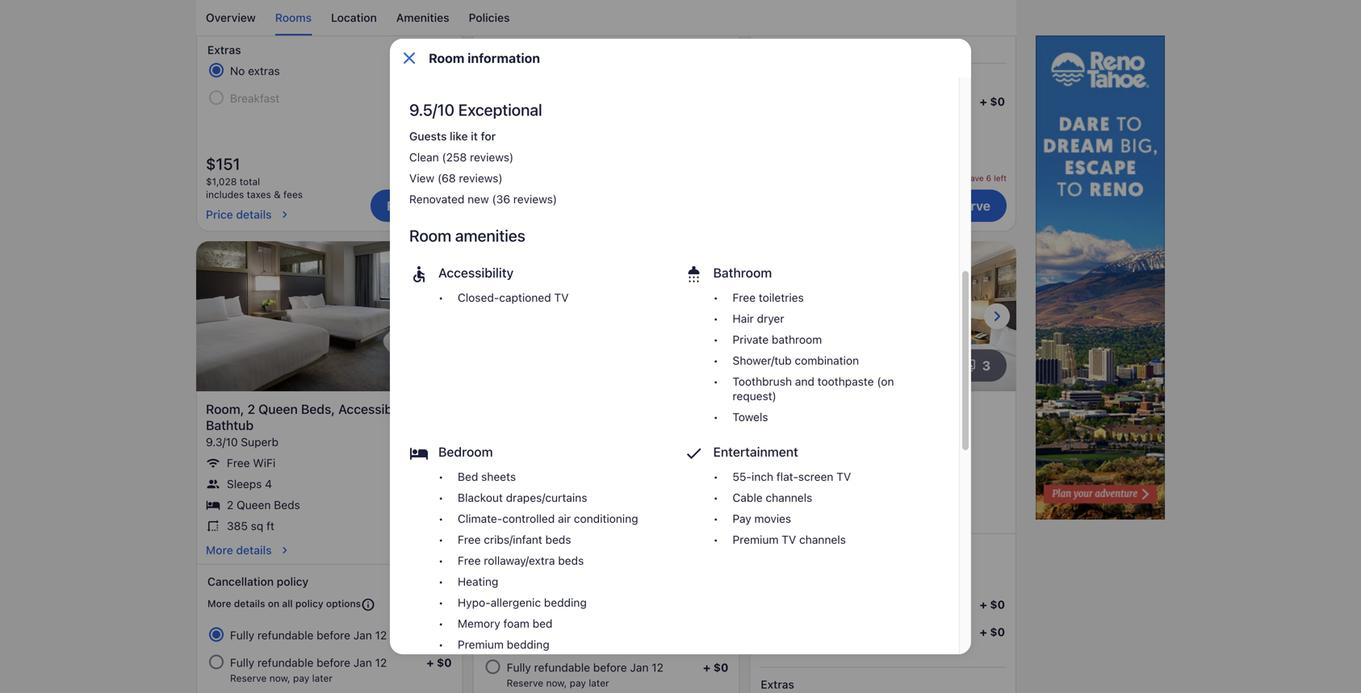 Task type: describe. For each thing, give the bounding box(es) containing it.
location
[[331, 11, 377, 24]]

bathtub
[[206, 418, 254, 433]]

& for $151
[[274, 189, 281, 200]]

cable channels
[[733, 491, 812, 505]]

bed sheets
[[458, 470, 516, 484]]

12 inside fully refundable before jan 12 reserve now, pay later
[[652, 5, 663, 19]]

385 sq ft
[[227, 520, 274, 533]]

1 horizontal spatial wifi
[[530, 461, 552, 475]]

premium tv channels
[[733, 533, 846, 547]]

0 horizontal spatial breakfast
[[230, 92, 280, 105]]

2 show next image image from the left
[[987, 307, 1007, 326]]

pay movies list item
[[713, 512, 940, 526]]

0 horizontal spatial medium image
[[278, 544, 291, 557]]

show all 3 images for room, 2 queen beds (high floor) image
[[963, 359, 976, 372]]

taxes for $153
[[523, 189, 548, 200]]

clean
[[409, 151, 439, 164]]

conditioning
[[574, 512, 638, 526]]

room information
[[429, 50, 540, 66]]

overview link
[[206, 0, 256, 36]]

later inside fully refundable before jan 12 reserve now, pay later
[[589, 22, 609, 33]]

2 queen beds for 385 sq ft
[[227, 499, 300, 512]]

more details button for 1 king bed
[[482, 548, 730, 563]]

policies
[[469, 11, 510, 24]]

renovated new (36 reviews) list item
[[409, 192, 940, 207]]

beds for free rollaway/extra beds
[[558, 554, 584, 568]]

hair dryer
[[733, 312, 784, 325]]

climate-controlled air conditioning list item
[[438, 512, 665, 526]]

rooms link
[[275, 0, 312, 36]]

allergenic
[[491, 596, 541, 610]]

before inside fully refundable before jan 12 reserve now, pay later
[[593, 5, 627, 19]]

closed-captioned tv list item
[[438, 291, 665, 305]]

0 horizontal spatial wifi
[[253, 457, 275, 470]]

sleeps 4 list item for 325 sq ft
[[759, 446, 1007, 461]]

sq up 9.5/10 exceptional
[[459, 62, 471, 75]]

private
[[733, 333, 769, 346]]

screen
[[798, 470, 833, 484]]

0 horizontal spatial more details on all policy options button
[[207, 591, 452, 619]]

all for the left more details on all policy options button
[[282, 598, 293, 610]]

sleeps for 385
[[227, 478, 262, 491]]

55-
[[733, 470, 752, 484]]

have
[[966, 174, 984, 183]]

free rollaway/extra beds
[[458, 554, 584, 568]]

rollaway/extra
[[484, 554, 555, 568]]

movies
[[754, 512, 791, 526]]

jan inside fully refundable before jan 12 reserve now, pay later
[[630, 5, 649, 19]]

more details for 1
[[482, 549, 548, 562]]

closed-
[[458, 291, 499, 304]]

325 sq ft for the middle 325 sq ft list item
[[780, 489, 827, 502]]

9.5/10 exceptional
[[409, 100, 542, 119]]

private bathroom
[[733, 333, 822, 346]]

small image inside 325 sq ft list item
[[409, 59, 429, 78]]

we have 6 left
[[951, 174, 1007, 183]]

room, for room, 2 queen beds, accessible, bathtub 9.3/10 superb
[[206, 402, 244, 417]]

385
[[227, 520, 248, 533]]

reserve now, pay later
[[230, 7, 333, 19]]

climate-
[[458, 512, 502, 526]]

cribs/infant
[[484, 533, 542, 547]]

dryer
[[757, 312, 784, 325]]

climate-controlled air conditioning
[[458, 512, 638, 526]]

sq down 1 king bed
[[527, 524, 540, 538]]

fees for $151
[[283, 189, 303, 200]]

queen up 385 sq ft
[[237, 499, 271, 512]]

beds for free cribs/infant beds
[[545, 533, 571, 547]]

all for right more details on all policy options button
[[559, 603, 569, 614]]

hypo-
[[458, 596, 491, 610]]

free cribs/infant beds list item
[[438, 533, 665, 547]]

room, 2 queen beds (high floor)
[[759, 402, 959, 417]]

0 horizontal spatial tv
[[554, 291, 569, 304]]

accessible,
[[338, 402, 407, 417]]

bathroom
[[713, 265, 772, 281]]

free up sleeps 2
[[503, 461, 527, 475]]

(on
[[877, 375, 894, 388]]

2 for room, 2 queen beds, accessible, bathtub 9.3/10 superb
[[247, 402, 255, 417]]

pay movies
[[733, 512, 791, 526]]

2 queen beds list item for 385 sq ft
[[206, 498, 453, 513]]

left
[[994, 174, 1007, 183]]

4 for 385 sq ft
[[265, 478, 272, 491]]

toothpaste
[[817, 375, 874, 388]]

2 vertical spatial 325 sq ft list item
[[482, 524, 730, 538]]

captioned
[[499, 291, 551, 304]]

options for right more details on all policy options button
[[603, 603, 638, 614]]

2 vertical spatial reviews)
[[513, 193, 557, 206]]

325 for the middle 325 sq ft list item
[[780, 489, 801, 502]]

view
[[409, 172, 434, 185]]

sleeps inside list item
[[503, 482, 539, 496]]

price details for room, 1 king bed (high floor) image
[[278, 208, 291, 221]]

fully inside fully refundable before jan 12 reserve now, pay later
[[507, 5, 531, 19]]

sq inside list item
[[251, 520, 263, 533]]

renovated
[[409, 193, 464, 206]]

ft for the bottom 325 sq ft list item
[[543, 524, 551, 538]]

for
[[481, 130, 496, 143]]

amenities
[[396, 11, 449, 24]]

bedding inside hypo-allergenic bedding list item
[[544, 596, 587, 610]]

1 king bed
[[503, 503, 558, 517]]

towels
[[733, 411, 768, 424]]

(258
[[442, 151, 467, 164]]

premium bedding
[[458, 638, 549, 652]]

guests
[[409, 130, 447, 143]]

total for $153
[[516, 176, 537, 187]]

0 vertical spatial extras
[[207, 43, 241, 57]]

total for $151
[[240, 176, 260, 187]]

drapes/curtains
[[506, 491, 587, 505]]

list containing clean (258 reviews)
[[409, 150, 940, 207]]

controlled
[[502, 512, 555, 526]]

guests like it for clean (258 reviews) view (68 reviews) renovated new (36 reviews)
[[409, 130, 557, 206]]

0 horizontal spatial more details
[[206, 544, 272, 557]]

it
[[471, 130, 478, 143]]

list containing overview
[[196, 0, 1016, 36]]

request)
[[733, 390, 776, 403]]

taxes for $151
[[247, 189, 271, 200]]

private bathroom list item
[[713, 333, 940, 347]]

channels inside premium tv channels list item
[[799, 533, 846, 547]]

cable
[[733, 491, 763, 505]]

superb
[[241, 436, 279, 449]]

room, for room, 2 queen beds (high floor)
[[759, 402, 797, 417]]

view (68 reviews) list item
[[409, 171, 940, 186]]

show previous image image
[[759, 307, 778, 326]]

2 for room, 2 queen beds (high floor)
[[801, 402, 808, 417]]

reserve inside fully refundable before jan 12 reserve now, pay later
[[507, 22, 543, 33]]

channels inside 'cable channels' list item
[[766, 491, 812, 505]]

no extras
[[230, 64, 280, 78]]

0 vertical spatial 325 sq ft list item
[[409, 59, 940, 81]]

+ $0 reserve now, pay later for 2nd "premium bedding, memory foam beds, in-room safe, blackout drapes" image from the left
[[507, 661, 728, 689]]

no
[[230, 64, 245, 78]]

sleeps 4 list item for 385 sq ft
[[206, 477, 453, 492]]

2 horizontal spatial cancellation
[[761, 545, 827, 558]]

premium bedding list item
[[438, 638, 665, 652]]

sheets
[[481, 470, 516, 484]]

information
[[468, 50, 540, 66]]

heating list item
[[438, 575, 665, 589]]

reserve link for no extras
[[371, 190, 453, 222]]

1 show next image image from the left
[[711, 307, 730, 326]]

(68
[[437, 172, 456, 185]]

$151
[[206, 154, 240, 173]]

memory
[[458, 617, 500, 631]]

1 horizontal spatial free wifi list item
[[482, 461, 730, 476]]

2 queen beds list item for 325 sq ft
[[759, 467, 1007, 482]]

list containing 55-inch flat-screen tv
[[713, 470, 940, 547]]

more details on all policy options for right more details on all policy options button
[[484, 603, 638, 614]]

list containing bed sheets
[[438, 470, 665, 652]]

free toiletries
[[733, 291, 804, 304]]

amenities link
[[396, 0, 449, 36]]

list containing free toiletries
[[713, 291, 940, 425]]

0 horizontal spatial more details button
[[206, 543, 453, 558]]

ft for the middle 325 sq ft list item
[[819, 489, 827, 502]]

fees for $153
[[560, 189, 579, 200]]

2 horizontal spatial extras
[[761, 678, 794, 691]]

1
[[503, 503, 509, 517]]

free down 9.3/10 at left
[[227, 457, 250, 470]]

0 vertical spatial reviews)
[[470, 151, 514, 164]]

exceptional
[[458, 100, 542, 119]]

1 horizontal spatial breakfast
[[507, 106, 556, 120]]

location link
[[331, 0, 377, 36]]

premium bedding, memory foam beds, in-room safe, blackout drapes image for room, 2 queen beds, accessible, bathtub
[[196, 241, 463, 392]]

overview
[[206, 11, 256, 24]]

free rollaway/extra beds list item
[[438, 554, 665, 568]]

toiletries
[[759, 291, 804, 304]]

bed
[[533, 617, 553, 631]]

blackout
[[458, 491, 503, 505]]

free for free rollaway/extra beds list item
[[458, 554, 481, 568]]

includes for $151
[[206, 189, 244, 200]]

9.5/10
[[409, 100, 455, 119]]

cancellation for right more details on all policy options button
[[484, 580, 550, 593]]

325 for the bottom 325 sq ft list item
[[503, 524, 524, 538]]

free cribs/infant beds
[[458, 533, 571, 547]]

$1,040
[[482, 176, 514, 187]]

sleeps 4 for 385
[[227, 478, 272, 491]]

cancellation policy for the left more details on all policy options button
[[207, 575, 309, 589]]

options for the left more details on all policy options button
[[326, 598, 361, 610]]

air
[[558, 512, 571, 526]]

1 horizontal spatial medium image
[[555, 549, 568, 562]]

2 for sleeps 2
[[542, 482, 548, 496]]

1 3 from the left
[[706, 358, 714, 373]]

foam
[[503, 617, 529, 631]]

close, go back to hotel details. image
[[400, 48, 419, 68]]



Task type: vqa. For each thing, say whether or not it's contained in the screenshot.
the left 3 "button"
yes



Task type: locate. For each thing, give the bounding box(es) containing it.
& for $153
[[550, 189, 557, 200]]

0 vertical spatial channels
[[766, 491, 812, 505]]

new
[[468, 193, 489, 206]]

2 horizontal spatial cancellation policy
[[761, 545, 862, 558]]

cancellation policy for right more details on all policy options button
[[484, 580, 585, 593]]

2 vertical spatial tv
[[782, 533, 796, 547]]

2 horizontal spatial 325 sq ft
[[780, 489, 827, 502]]

cancellation policy up hypo-allergenic bedding
[[484, 580, 585, 593]]

1 includes from the left
[[206, 189, 244, 200]]

room, up bathtub at the left of the page
[[206, 402, 244, 417]]

bedding down heating list item
[[544, 596, 587, 610]]

tv down movies
[[782, 533, 796, 547]]

more
[[759, 513, 786, 526], [206, 544, 233, 557], [482, 549, 510, 562], [207, 598, 231, 610], [484, 603, 508, 614]]

queen down toothpaste
[[812, 402, 851, 417]]

0 horizontal spatial &
[[274, 189, 281, 200]]

1 horizontal spatial 2 queen beds
[[780, 468, 853, 481]]

1 horizontal spatial cancellation policy
[[484, 580, 585, 593]]

385 sq ft list item
[[206, 519, 453, 534]]

2 3 button from the left
[[947, 350, 1007, 382]]

beds
[[854, 402, 884, 417], [827, 468, 853, 481], [274, 499, 300, 512]]

small image inside more details on all policy options button
[[361, 598, 376, 612]]

reserve link for + $0
[[924, 190, 1007, 222]]

1 horizontal spatial tv
[[782, 533, 796, 547]]

$153
[[482, 154, 519, 173]]

3 left shower/tub
[[706, 358, 714, 373]]

0 horizontal spatial all
[[282, 598, 293, 610]]

0 horizontal spatial small image
[[361, 598, 376, 612]]

sleeps 2 list item
[[482, 482, 730, 497]]

1 vertical spatial sleeps 4 list item
[[206, 477, 453, 492]]

reviews) down for
[[470, 151, 514, 164]]

1 horizontal spatial reserve link
[[924, 190, 1007, 222]]

premium down memory
[[458, 638, 504, 652]]

fully
[[507, 5, 531, 19], [783, 21, 808, 35], [230, 629, 254, 642], [507, 634, 531, 647], [230, 656, 254, 670], [507, 661, 531, 674]]

list containing sleeps 4
[[759, 425, 1007, 503]]

2 reserve link from the left
[[924, 190, 1007, 222]]

extras
[[248, 64, 280, 78]]

total right $1,040
[[516, 176, 537, 187]]

sleeps 4 list item down (high
[[759, 446, 1007, 461]]

0 vertical spatial 325
[[435, 62, 456, 75]]

on
[[268, 598, 279, 610], [544, 603, 556, 614]]

2 queen beds for 325 sq ft
[[780, 468, 853, 481]]

taxes inside "$151 $1,028 total includes taxes & fees"
[[247, 189, 271, 200]]

0 horizontal spatial fees
[[283, 189, 303, 200]]

free for free cribs/infant beds list item
[[458, 533, 481, 547]]

refundable inside fully refundable before jan 12 reserve now, pay later
[[534, 5, 590, 19]]

tv right captioned
[[554, 291, 569, 304]]

325 down 55-inch flat-screen tv
[[780, 489, 801, 502]]

free down climate-
[[458, 533, 481, 547]]

0 horizontal spatial 3
[[706, 358, 714, 373]]

6
[[986, 174, 991, 183]]

beds,
[[301, 402, 335, 417]]

0 vertical spatial bed
[[458, 470, 478, 484]]

more details for 325
[[759, 513, 825, 526]]

0 horizontal spatial + $0 reserve now, pay later
[[230, 656, 452, 684]]

0 vertical spatial sleeps 4 list item
[[759, 446, 1007, 461]]

2 queen beds list item up 385 sq ft list item
[[206, 498, 453, 513]]

medium image down 385 sq ft list item
[[278, 544, 291, 557]]

breakfast down the 'no extras'
[[230, 92, 280, 105]]

1 horizontal spatial cancellation
[[484, 580, 550, 593]]

channels down pay movies list item
[[799, 533, 846, 547]]

sleeps up king
[[503, 482, 539, 496]]

1 horizontal spatial bed
[[538, 503, 558, 517]]

1 horizontal spatial 325
[[503, 524, 524, 538]]

shower/tub combination list item
[[713, 354, 940, 368]]

on for the left more details on all policy options button
[[268, 598, 279, 610]]

2 inside room, 2 queen beds, accessible, bathtub 9.3/10 superb
[[247, 402, 255, 417]]

tv
[[554, 291, 569, 304], [836, 470, 851, 484], [782, 533, 796, 547]]

reviews) up new on the left of page
[[459, 172, 503, 185]]

more details on all policy options button down heating list item
[[484, 596, 728, 624]]

bed inside bed sheets list item
[[458, 470, 478, 484]]

2 queen beds list item up 'cable channels' list item
[[759, 467, 1007, 482]]

more details on all policy options
[[207, 598, 361, 610], [484, 603, 638, 614]]

hair
[[733, 312, 754, 325]]

2 total from the left
[[516, 176, 537, 187]]

4 inside list
[[818, 447, 825, 460]]

0 vertical spatial sleeps 4
[[780, 447, 825, 460]]

channels down flat-
[[766, 491, 812, 505]]

ft for 385 sq ft list item
[[266, 520, 274, 533]]

king
[[512, 503, 535, 517]]

2 horizontal spatial beds
[[854, 402, 884, 417]]

1 horizontal spatial more details button
[[482, 548, 730, 563]]

ft down 55-inch flat-screen tv list item
[[819, 489, 827, 502]]

2 horizontal spatial + $0 reserve now, pay later
[[783, 21, 1005, 49]]

list item
[[759, 425, 1007, 440]]

1 vertical spatial breakfast
[[507, 106, 556, 120]]

pay inside fully refundable before jan 12 reserve now, pay later
[[570, 22, 586, 33]]

flat-
[[776, 470, 798, 484]]

1 vertical spatial tv
[[836, 470, 851, 484]]

hypo-allergenic bedding
[[458, 596, 587, 610]]

0 horizontal spatial 3 button
[[670, 350, 730, 382]]

dialog containing 9.5/10 exceptional
[[390, 0, 971, 693]]

combination
[[795, 354, 859, 367]]

0 vertical spatial 4
[[818, 447, 825, 460]]

toothbrush and toothpaste (on request)
[[733, 375, 894, 403]]

total inside $153 $1,040 total includes taxes & fees
[[516, 176, 537, 187]]

1 3 button from the left
[[670, 350, 730, 382]]

on for right more details on all policy options button
[[544, 603, 556, 614]]

room for room information
[[429, 50, 464, 66]]

1 vertical spatial room
[[409, 226, 451, 245]]

0 horizontal spatial includes
[[206, 189, 244, 200]]

0 horizontal spatial room,
[[206, 402, 244, 417]]

beds for 385 sq ft
[[274, 499, 300, 512]]

325 sq ft for the bottom 325 sq ft list item
[[503, 524, 551, 538]]

room right close, go back to hotel details. icon at left top
[[429, 50, 464, 66]]

& inside "$151 $1,028 total includes taxes & fees"
[[274, 189, 281, 200]]

325 sq ft for the topmost 325 sq ft list item
[[435, 62, 482, 75]]

room for room amenities
[[409, 226, 451, 245]]

sleeps up 55-inch flat-screen tv
[[780, 447, 815, 460]]

memory foam bed list item
[[438, 617, 665, 631]]

1 horizontal spatial premium
[[733, 533, 779, 547]]

$153 $1,040 total includes taxes & fees
[[482, 154, 579, 200]]

1 horizontal spatial sleeps
[[503, 482, 539, 496]]

includes inside $153 $1,040 total includes taxes & fees
[[482, 189, 521, 200]]

sq right 385
[[251, 520, 263, 533]]

sleeps for 325
[[780, 447, 815, 460]]

policies link
[[469, 0, 510, 36]]

more details on all policy options button down 385 sq ft list item
[[207, 591, 452, 619]]

3 button
[[670, 350, 730, 382], [947, 350, 1007, 382]]

floor)
[[924, 402, 959, 417]]

room amenities
[[409, 226, 525, 245]]

2 inside list item
[[542, 482, 548, 496]]

premium bedding, memory foam beds, in-room safe, blackout drapes image for room, 2 queen beds (high floor)
[[749, 241, 1016, 392]]

beds down (on
[[854, 402, 884, 417]]

3 button up floor)
[[947, 350, 1007, 382]]

0 horizontal spatial free wifi list item
[[206, 456, 453, 471]]

premium down pay movies
[[733, 533, 779, 547]]

4
[[818, 447, 825, 460], [265, 478, 272, 491]]

1 horizontal spatial + $0 reserve now, pay later
[[507, 661, 728, 689]]

reviews) right (36
[[513, 193, 557, 206]]

taxes inside $153 $1,040 total includes taxes & fees
[[523, 189, 548, 200]]

cancellation for the left more details on all policy options button
[[207, 575, 274, 589]]

1 vertical spatial small image
[[361, 598, 376, 612]]

fees inside $153 $1,040 total includes taxes & fees
[[560, 189, 579, 200]]

breakfast
[[230, 92, 280, 105], [507, 106, 556, 120]]

closed-captioned tv
[[458, 291, 569, 304]]

$0
[[990, 21, 1005, 35], [437, 64, 452, 78], [990, 95, 1005, 108], [990, 598, 1005, 611], [990, 626, 1005, 639], [437, 629, 452, 642], [437, 656, 452, 670], [713, 661, 728, 674]]

2 vertical spatial extras
[[761, 678, 794, 691]]

free up heating
[[458, 554, 481, 568]]

includes for $153
[[482, 189, 521, 200]]

tv up 'cable channels' list item
[[836, 470, 851, 484]]

0 vertical spatial room
[[429, 50, 464, 66]]

325 sq ft up 9.5/10 exceptional
[[435, 62, 482, 75]]

cancellation policy down 385 sq ft
[[207, 575, 309, 589]]

total right $1,028
[[240, 176, 260, 187]]

room
[[429, 50, 464, 66], [409, 226, 451, 245]]

fees right (36
[[560, 189, 579, 200]]

cancellation down 385
[[207, 575, 274, 589]]

1 taxes from the left
[[247, 189, 271, 200]]

1 horizontal spatial options
[[603, 603, 638, 614]]

3 right show all 3 images for room, 2 queen beds (high floor)
[[982, 358, 991, 373]]

3 premium bedding, memory foam beds, in-room safe, blackout drapes image from the left
[[749, 241, 1016, 392]]

325 for the topmost 325 sq ft list item
[[435, 62, 456, 75]]

more details button down conditioning
[[482, 548, 730, 563]]

sleeps 4 up 385 sq ft
[[227, 478, 272, 491]]

1 vertical spatial bedding
[[507, 638, 549, 652]]

1 vertical spatial reviews)
[[459, 172, 503, 185]]

1 total from the left
[[240, 176, 260, 187]]

free wifi list item
[[206, 456, 453, 471], [482, 461, 730, 476]]

options down 385 sq ft list item
[[326, 598, 361, 610]]

blackout drapes/curtains list item
[[438, 491, 665, 505]]

cancellation
[[761, 545, 827, 558], [207, 575, 274, 589], [484, 580, 550, 593]]

ft inside 385 sq ft list item
[[266, 520, 274, 533]]

2 horizontal spatial tv
[[836, 470, 851, 484]]

towels list item
[[713, 410, 940, 425]]

1 horizontal spatial beds
[[827, 468, 853, 481]]

bed sheets list item
[[438, 470, 665, 484]]

2 vertical spatial 325
[[503, 524, 524, 538]]

2 queen beds up 385 sq ft
[[227, 499, 300, 512]]

reserve link down the view
[[371, 190, 453, 222]]

cancellation policy down pay movies list item
[[761, 545, 862, 558]]

+ $0 reserve now, pay later for "premium bedding, memory foam beds, in-room safe, blackout drapes" image for room, 2 queen beds, accessible, bathtub
[[230, 656, 452, 684]]

sleeps inside list
[[780, 447, 815, 460]]

dialog
[[390, 0, 971, 693]]

2
[[247, 402, 255, 417], [801, 402, 808, 417], [780, 468, 787, 481], [542, 482, 548, 496], [227, 499, 234, 512]]

$151 $1,028 total includes taxes & fees
[[206, 154, 303, 200]]

0 horizontal spatial cancellation policy
[[207, 575, 309, 589]]

2 fees from the left
[[560, 189, 579, 200]]

1 horizontal spatial total
[[516, 176, 537, 187]]

(36
[[492, 193, 510, 206]]

1 horizontal spatial more details on all policy options button
[[484, 596, 728, 624]]

wifi up sleeps 2
[[530, 461, 552, 475]]

0 horizontal spatial options
[[326, 598, 361, 610]]

1 premium bedding, memory foam beds, in-room safe, blackout drapes image from the left
[[196, 241, 463, 392]]

hair dryer list item
[[713, 312, 940, 326]]

ft up 9.5/10 exceptional
[[474, 62, 482, 75]]

bed inside 1 king bed list item
[[538, 503, 558, 517]]

sleeps 4
[[780, 447, 825, 460], [227, 478, 272, 491]]

1 fees from the left
[[283, 189, 303, 200]]

0 vertical spatial breakfast
[[230, 92, 280, 105]]

sq down "screen"
[[804, 489, 816, 502]]

small image
[[409, 59, 429, 78], [361, 598, 376, 612]]

free wifi up sleeps 2
[[503, 461, 552, 475]]

0 horizontal spatial 4
[[265, 478, 272, 491]]

2 taxes from the left
[[523, 189, 548, 200]]

2 horizontal spatial more details button
[[759, 513, 1007, 527]]

ft right 385
[[266, 520, 274, 533]]

beds down climate-controlled air conditioning list item
[[545, 533, 571, 547]]

room, down the toothbrush
[[759, 402, 797, 417]]

sleeps 4 up 55-inch flat-screen tv
[[780, 447, 825, 460]]

queen up superb
[[258, 402, 298, 417]]

beds up 'cable channels' list item
[[827, 468, 853, 481]]

queen
[[258, 402, 298, 417], [812, 402, 851, 417], [790, 468, 824, 481], [237, 499, 271, 512]]

bedding down foam
[[507, 638, 549, 652]]

toothbrush
[[733, 375, 792, 388]]

0 horizontal spatial on
[[268, 598, 279, 610]]

& up price details for room, 1 king bed (high floor) image
[[274, 189, 281, 200]]

later
[[312, 7, 333, 19], [589, 22, 609, 33], [865, 38, 886, 49], [312, 673, 333, 684], [589, 678, 609, 689]]

1 vertical spatial beds
[[827, 468, 853, 481]]

2 & from the left
[[550, 189, 557, 200]]

& right (36
[[550, 189, 557, 200]]

0 vertical spatial 325 sq ft
[[435, 62, 482, 75]]

total
[[240, 176, 260, 187], [516, 176, 537, 187]]

blackout drapes/curtains
[[458, 491, 587, 505]]

& inside $153 $1,040 total includes taxes & fees
[[550, 189, 557, 200]]

55-inch flat-screen tv
[[733, 470, 851, 484]]

memory foam bed
[[458, 617, 553, 631]]

55-inch flat-screen tv list item
[[713, 470, 940, 484]]

free wifi list item down room, 2 queen beds, accessible, bathtub 9.3/10 superb
[[206, 456, 453, 471]]

cancellation down movies
[[761, 545, 827, 558]]

0 horizontal spatial 325 sq ft
[[435, 62, 482, 75]]

1 horizontal spatial extras
[[484, 58, 518, 71]]

entertainment
[[713, 444, 798, 460]]

rooms
[[275, 11, 312, 24]]

+ $0
[[426, 64, 452, 78], [980, 95, 1005, 108], [980, 598, 1005, 611], [980, 626, 1005, 639], [426, 629, 452, 642]]

325 sq ft inside list
[[780, 489, 827, 502]]

more details on all policy options button
[[207, 591, 452, 619], [484, 596, 728, 624]]

0 horizontal spatial bed
[[458, 470, 478, 484]]

sleeps 4 list item up 385 sq ft list item
[[206, 477, 453, 492]]

2 vertical spatial beds
[[274, 499, 300, 512]]

reserve
[[230, 7, 267, 19], [507, 22, 543, 33], [783, 38, 820, 49], [387, 198, 437, 214], [940, 198, 991, 214], [230, 673, 267, 684], [507, 678, 543, 689]]

details
[[789, 513, 825, 526], [236, 544, 272, 557], [513, 549, 548, 562], [234, 598, 265, 610], [511, 603, 542, 614]]

2 queen beds up 'cable channels' list item
[[780, 468, 853, 481]]

free wifi for left free wifi list item
[[227, 457, 275, 470]]

list
[[196, 0, 1016, 36], [409, 150, 940, 207], [713, 291, 940, 425], [759, 425, 1007, 503], [482, 440, 730, 538], [206, 456, 453, 534], [438, 470, 665, 652], [713, 470, 940, 547]]

sleeps 4 list item
[[759, 446, 1007, 461], [206, 477, 453, 492]]

queen inside room, 2 queen beds, accessible, bathtub 9.3/10 superb
[[258, 402, 298, 417]]

premium tv channels list item
[[713, 533, 940, 547]]

policy
[[830, 545, 862, 558], [277, 575, 309, 589], [553, 580, 585, 593], [295, 598, 323, 610], [572, 603, 600, 614]]

1 vertical spatial 4
[[265, 478, 272, 491]]

bed
[[458, 470, 478, 484], [538, 503, 558, 517]]

more details up premium tv channels
[[759, 513, 825, 526]]

premium bedding, memory foam beds, in-room safe, blackout drapes image
[[196, 241, 463, 392], [473, 241, 740, 392], [749, 241, 1016, 392]]

9.3/10
[[206, 436, 238, 449]]

3 button left shower/tub
[[670, 350, 730, 382]]

1 horizontal spatial on
[[544, 603, 556, 614]]

1 vertical spatial extras
[[484, 58, 518, 71]]

1 vertical spatial 2 queen beds
[[227, 499, 300, 512]]

premium for premium bedding
[[458, 638, 504, 652]]

0 horizontal spatial more details on all policy options
[[207, 598, 361, 610]]

wifi down superb
[[253, 457, 275, 470]]

1 horizontal spatial taxes
[[523, 189, 548, 200]]

show next image image
[[711, 307, 730, 326], [987, 307, 1007, 326]]

includes down $1,040
[[482, 189, 521, 200]]

shower/tub combination
[[733, 354, 859, 367]]

medium image
[[278, 544, 291, 557], [555, 549, 568, 562]]

0 vertical spatial small image
[[409, 59, 429, 78]]

options up memory foam bed list item
[[603, 603, 638, 614]]

0 vertical spatial tv
[[554, 291, 569, 304]]

$1,028
[[206, 176, 237, 187]]

fees inside "$151 $1,028 total includes taxes & fees"
[[283, 189, 303, 200]]

now, inside fully refundable before jan 12 reserve now, pay later
[[546, 22, 567, 33]]

premium for premium tv channels
[[733, 533, 779, 547]]

beds
[[545, 533, 571, 547], [558, 554, 584, 568]]

ft inside list
[[819, 489, 827, 502]]

1 room, from the left
[[206, 402, 244, 417]]

toothbrush and toothpaste (on request) list item
[[713, 375, 940, 404]]

sleeps up 385 sq ft
[[227, 478, 262, 491]]

1 horizontal spatial sleeps 4
[[780, 447, 825, 460]]

325 down 1
[[503, 524, 524, 538]]

2 queen beds inside list
[[780, 468, 853, 481]]

2 premium bedding, memory foam beds, in-room safe, blackout drapes image from the left
[[473, 241, 740, 392]]

1 horizontal spatial free wifi
[[503, 461, 552, 475]]

more details on all policy options for the left more details on all policy options button
[[207, 598, 361, 610]]

hypo-allergenic bedding list item
[[438, 596, 665, 610]]

1 & from the left
[[274, 189, 281, 200]]

1 vertical spatial sleeps 4
[[227, 478, 272, 491]]

1 horizontal spatial 4
[[818, 447, 825, 460]]

reserve link down we
[[924, 190, 1007, 222]]

1 vertical spatial 2 queen beds list item
[[206, 498, 453, 513]]

refundable
[[534, 5, 590, 19], [811, 21, 867, 35], [257, 629, 314, 642], [534, 634, 590, 647], [257, 656, 314, 670], [534, 661, 590, 674]]

2 queen beds list item
[[759, 467, 1007, 482], [206, 498, 453, 513]]

2 room, from the left
[[759, 402, 797, 417]]

includes inside "$151 $1,028 total includes taxes & fees"
[[206, 189, 244, 200]]

1 vertical spatial beds
[[558, 554, 584, 568]]

more details down 385
[[206, 544, 272, 557]]

medium image down free cribs/infant beds list item
[[555, 549, 568, 562]]

more details button up premium tv channels list item
[[759, 513, 1007, 527]]

more details button for 325 sq ft
[[759, 513, 1007, 527]]

queen inside list
[[790, 468, 824, 481]]

beds for 325 sq ft
[[827, 468, 853, 481]]

extras
[[207, 43, 241, 57], [484, 58, 518, 71], [761, 678, 794, 691]]

bedding inside premium bedding list item
[[507, 638, 549, 652]]

2 horizontal spatial premium bedding, memory foam beds, in-room safe, blackout drapes image
[[749, 241, 1016, 392]]

beds down free cribs/infant beds list item
[[558, 554, 584, 568]]

breakfast up $153
[[507, 106, 556, 120]]

cancellation up allergenic
[[484, 580, 550, 593]]

bedroom
[[438, 444, 493, 460]]

325 inside list
[[780, 489, 801, 502]]

premium
[[733, 533, 779, 547], [458, 638, 504, 652]]

free up hair
[[733, 291, 756, 304]]

1 horizontal spatial premium bedding, memory foam beds, in-room safe, blackout drapes image
[[473, 241, 740, 392]]

0 horizontal spatial sleeps 4
[[227, 478, 272, 491]]

beds up 385 sq ft
[[274, 499, 300, 512]]

325 sq ft list item
[[409, 59, 940, 81], [759, 488, 1007, 503], [482, 524, 730, 538]]

325 sq ft down 55-inch flat-screen tv
[[780, 489, 827, 502]]

fees
[[283, 189, 303, 200], [560, 189, 579, 200]]

325 right close, go back to hotel details. icon at left top
[[435, 62, 456, 75]]

room down renovated
[[409, 226, 451, 245]]

bathroom
[[772, 333, 822, 346]]

room, inside room, 2 queen beds, accessible, bathtub 9.3/10 superb
[[206, 402, 244, 417]]

more details
[[759, 513, 825, 526], [206, 544, 272, 557], [482, 549, 548, 562]]

0 horizontal spatial beds
[[274, 499, 300, 512]]

cable channels list item
[[713, 491, 940, 505]]

2 includes from the left
[[482, 189, 521, 200]]

1 reserve link from the left
[[371, 190, 453, 222]]

4 up 55-inch flat-screen tv list item
[[818, 447, 825, 460]]

fees up price details for room, 1 king bed (high floor) image
[[283, 189, 303, 200]]

0 horizontal spatial sleeps
[[227, 478, 262, 491]]

free wifi for the right free wifi list item
[[503, 461, 552, 475]]

0 horizontal spatial free wifi
[[227, 457, 275, 470]]

1 vertical spatial premium
[[458, 638, 504, 652]]

fully refundable before jan 12
[[783, 21, 940, 35], [230, 629, 387, 642], [507, 634, 663, 647], [230, 656, 387, 670], [507, 661, 663, 674]]

2 horizontal spatial more details
[[759, 513, 825, 526]]

0 horizontal spatial extras
[[207, 43, 241, 57]]

4 down superb
[[265, 478, 272, 491]]

pay
[[293, 7, 309, 19], [570, 22, 586, 33], [846, 38, 863, 49], [293, 673, 309, 684], [570, 678, 586, 689]]

sleeps 2
[[503, 482, 548, 496]]

free for free toiletries list item
[[733, 291, 756, 304]]

ft for the topmost 325 sq ft list item
[[474, 62, 482, 75]]

wifi
[[253, 457, 275, 470], [530, 461, 552, 475]]

0 vertical spatial beds
[[854, 402, 884, 417]]

free wifi list item up sleeps 2 list item
[[482, 461, 730, 476]]

0 horizontal spatial 2 queen beds list item
[[206, 498, 453, 513]]

2 horizontal spatial sleeps
[[780, 447, 815, 460]]

reviews)
[[470, 151, 514, 164], [459, 172, 503, 185], [513, 193, 557, 206]]

0 vertical spatial 2 queen beds
[[780, 468, 853, 481]]

0 horizontal spatial cancellation
[[207, 575, 274, 589]]

sleeps 4 for 325
[[780, 447, 825, 460]]

sq
[[459, 62, 471, 75], [804, 489, 816, 502], [251, 520, 263, 533], [527, 524, 540, 538]]

1 vertical spatial 325 sq ft list item
[[759, 488, 1007, 503]]

2 horizontal spatial 325
[[780, 489, 801, 502]]

free wifi down superb
[[227, 457, 275, 470]]

and
[[795, 375, 814, 388]]

more details button down 385 sq ft list item
[[206, 543, 453, 558]]

325 sq ft down king
[[503, 524, 551, 538]]

total inside "$151 $1,028 total includes taxes & fees"
[[240, 176, 260, 187]]

1 vertical spatial channels
[[799, 533, 846, 547]]

4 for 325 sq ft
[[818, 447, 825, 460]]

more details down free cribs/infant beds
[[482, 549, 548, 562]]

queen up 'cable channels' list item
[[790, 468, 824, 481]]

1 horizontal spatial more details
[[482, 549, 548, 562]]

2 3 from the left
[[982, 358, 991, 373]]

free toiletries list item
[[713, 291, 940, 305]]

before
[[593, 5, 627, 19], [870, 21, 904, 35], [317, 629, 350, 642], [593, 634, 627, 647], [317, 656, 350, 670], [593, 661, 627, 674]]

0 horizontal spatial premium
[[458, 638, 504, 652]]

clean (258 reviews) list item
[[409, 150, 940, 165]]

1 king bed list item
[[482, 503, 730, 518]]

1 horizontal spatial room,
[[759, 402, 797, 417]]

ft left air
[[543, 524, 551, 538]]

includes down $1,028
[[206, 189, 244, 200]]



